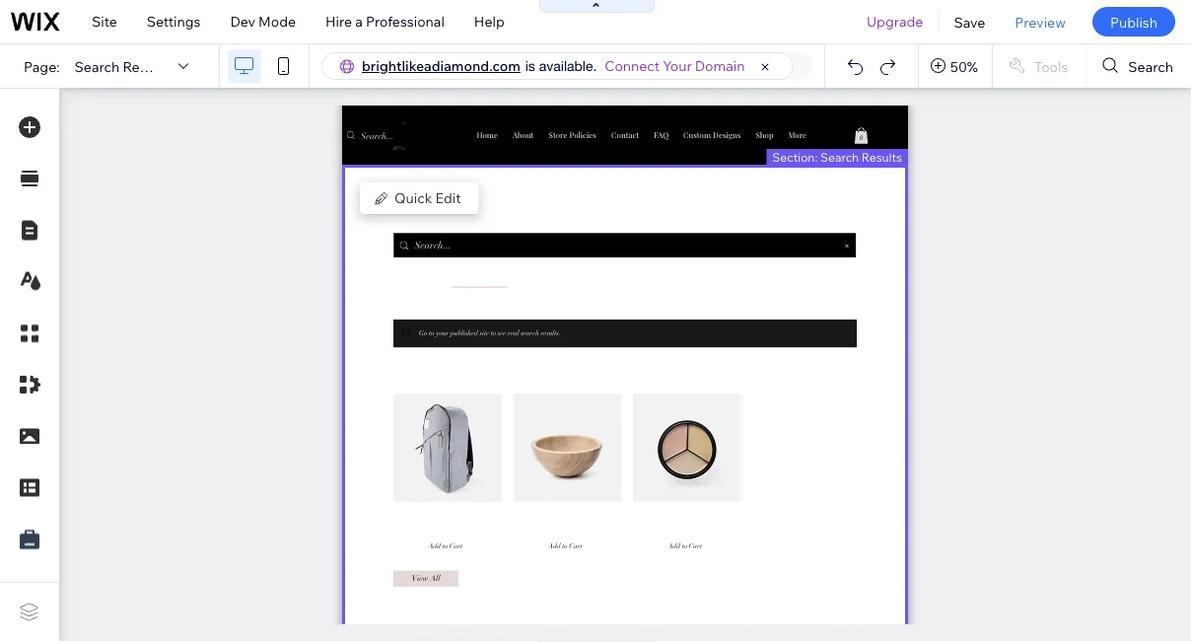 Task type: locate. For each thing, give the bounding box(es) containing it.
search down publish
[[1129, 57, 1174, 75]]

brightlikeadiamond.com
[[362, 57, 521, 74]]

your
[[663, 57, 692, 74]]

0 vertical spatial results
[[123, 57, 170, 75]]

1 horizontal spatial search
[[821, 149, 860, 164]]

search
[[75, 57, 120, 75], [1129, 57, 1174, 75], [821, 149, 860, 164]]

search right section: on the top right of the page
[[821, 149, 860, 164]]

50% button
[[919, 44, 992, 88]]

publish button
[[1093, 7, 1176, 37]]

search inside button
[[1129, 57, 1174, 75]]

1 horizontal spatial results
[[862, 149, 903, 164]]

results right section: on the top right of the page
[[862, 149, 903, 164]]

search down site
[[75, 57, 120, 75]]

2 horizontal spatial search
[[1129, 57, 1174, 75]]

settings
[[147, 13, 201, 30]]

professional
[[366, 13, 445, 30]]

is available. connect your domain
[[526, 57, 745, 74]]

0 horizontal spatial search
[[75, 57, 120, 75]]

domain
[[695, 57, 745, 74]]

results down settings
[[123, 57, 170, 75]]

connect
[[605, 57, 660, 74]]

search button
[[1088, 44, 1192, 88]]

0 horizontal spatial results
[[123, 57, 170, 75]]

mode
[[259, 13, 296, 30]]

1 vertical spatial results
[[862, 149, 903, 164]]

section: search results
[[773, 149, 903, 164]]

dev
[[230, 13, 256, 30]]

quick
[[395, 189, 432, 207]]

hire
[[326, 13, 352, 30]]

quick edit
[[395, 189, 461, 207]]

a
[[355, 13, 363, 30]]

publish
[[1111, 13, 1158, 30]]

upgrade
[[867, 13, 924, 30]]

dev mode
[[230, 13, 296, 30]]

tools
[[1035, 57, 1069, 75]]

results
[[123, 57, 170, 75], [862, 149, 903, 164]]



Task type: vqa. For each thing, say whether or not it's contained in the screenshot.
Save button
yes



Task type: describe. For each thing, give the bounding box(es) containing it.
preview
[[1016, 13, 1067, 30]]

site
[[92, 13, 117, 30]]

is
[[526, 58, 536, 74]]

help
[[474, 13, 505, 30]]

50%
[[951, 57, 979, 75]]

save button
[[940, 0, 1001, 43]]

preview button
[[1001, 0, 1081, 43]]

search for search results
[[75, 57, 120, 75]]

hire a professional
[[326, 13, 445, 30]]

search results
[[75, 57, 170, 75]]

search for search
[[1129, 57, 1174, 75]]

section:
[[773, 149, 818, 164]]

save
[[955, 13, 986, 30]]

tools button
[[993, 44, 1087, 88]]

available.
[[539, 58, 597, 74]]

edit
[[436, 189, 461, 207]]



